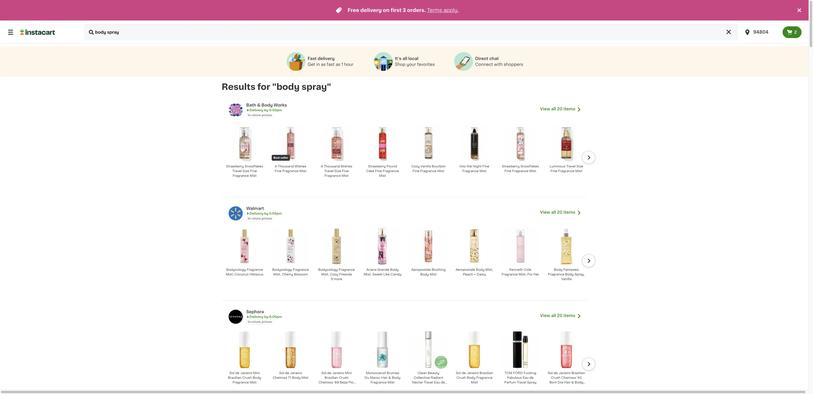 Task type: describe. For each thing, give the bounding box(es) containing it.
tom ford fucking fabulous eau de parfum travel spray
[[504, 372, 537, 384]]

limited time offer region
[[0, 0, 796, 20]]

snowflakes for mist
[[520, 165, 539, 168]]

body inside moroccanoil brumes du maroc hair & body fragrance mist
[[392, 376, 400, 379]]

bath & body works
[[246, 103, 287, 107]]

mist inside strawberry pound cake fine fragrance mist
[[379, 174, 386, 177]]

clean beauty collective radiant nectar travel eau de parfum spray
[[412, 372, 445, 389]]

brazilian inside sol de janeiro brazilian crush cheirosa '40 bom dia hair & body fragrance mist
[[571, 372, 585, 375]]

bom
[[549, 381, 557, 384]]

fine inside luminous travel size fine fragrance mist
[[551, 169, 557, 173]]

apply.
[[444, 8, 459, 13]]

store for bath & body works
[[252, 114, 261, 117]]

thousand for size
[[324, 165, 340, 168]]

fragrance inside luminous travel size fine fragrance mist
[[558, 169, 574, 173]]

body fantasies fragrance body spray, vanilla
[[548, 268, 585, 281]]

moroccanoil brumes du maroc hair & body fragrance mist button
[[362, 331, 403, 388]]

size inside a thousand wishes travel size fine fragrance mist
[[335, 169, 341, 173]]

bodycology for coconut
[[226, 268, 246, 271]]

prices for sephora
[[262, 320, 272, 323]]

hair inside sol de janeiro brazilian crush cheirosa '40 bom dia hair & body fragrance mist
[[564, 381, 571, 384]]

sol for sol de janeiro mini brazilian crush body fragrance mist
[[229, 372, 234, 375]]

into the night fine fragrance mist image
[[456, 124, 493, 162]]

6:00pm
[[269, 315, 282, 319]]

eau inside tom ford fucking fabulous eau de parfum travel spray
[[523, 376, 529, 379]]

a for a thousand wishes fine fragrance mist
[[275, 165, 277, 168]]

candy
[[391, 273, 401, 276]]

luminous travel size fine fragrance mist button
[[546, 124, 587, 177]]

fragrance inside bodycology fragrance mist, cozy fireside s'more
[[339, 268, 355, 271]]

ariana grande body mist, sweet like candy image
[[364, 227, 401, 265]]

body inside sol de janeiro mini brazilian crush body fragrance mist
[[253, 376, 261, 379]]

mist, for aeropostale body mist, peach + daisy
[[485, 268, 493, 271]]

fine inside 'strawberry snowflakes fine fragrance mist'
[[505, 169, 511, 173]]

body inside ariana grande body mist, sweet like candy
[[390, 268, 399, 271]]

travel inside clean beauty collective radiant nectar travel eau de parfum spray
[[424, 381, 433, 384]]

radiant
[[431, 376, 443, 379]]

aeropostale blushing body mist button
[[408, 227, 449, 280]]

94804 button
[[740, 24, 783, 40]]

mini for sol de janeiro mini brazilian crush cheirosa '68 beija flor hair & body fragrance mist
[[345, 372, 352, 375]]

fine inside strawberry snowflakes travel size fine fragrance mist
[[250, 169, 257, 173]]

body inside sol de janeiro brazilian crush body fragrance mist
[[467, 376, 475, 379]]

fragrance inside sol de janeiro brazilian crush body fragrance mist
[[476, 376, 492, 379]]

spray"
[[302, 83, 331, 91]]

on
[[383, 8, 390, 13]]

sol de janeiro cheirosa 71 body mist button
[[270, 331, 311, 384]]

delivery for bath & body works
[[249, 109, 263, 112]]

peach
[[463, 273, 473, 276]]

crush inside sol de janeiro mini brazilian crush body fragrance mist
[[242, 376, 252, 379]]

aeropostale blushing body mist
[[411, 268, 446, 276]]

de inside tom ford fucking fabulous eau de parfum travel spray
[[529, 376, 534, 379]]

hair inside sol de janeiro mini brazilian crush cheirosa '68 beija flor hair & body fragrance mist
[[318, 386, 325, 389]]

fine inside into the night fine fragrance mist
[[483, 165, 489, 168]]

kenneth
[[509, 268, 523, 271]]

mist, for bodycology fragrance mist, cozy fireside s'more
[[321, 273, 329, 276]]

items for sephora
[[563, 314, 575, 318]]

du
[[365, 376, 369, 379]]

mist, inside ariana grande body mist, sweet like candy
[[364, 273, 372, 276]]

mist inside 'strawberry snowflakes fine fragrance mist'
[[529, 169, 536, 173]]

fragrance inside sol de janeiro mini brazilian crush body fragrance mist
[[233, 381, 249, 384]]

"body
[[272, 83, 300, 91]]

by for walmart
[[264, 212, 268, 215]]

bodycology for cozy
[[318, 268, 338, 271]]

s'more
[[331, 278, 342, 281]]

fragrance inside into the night fine fragrance mist
[[462, 169, 479, 173]]

blushing
[[432, 268, 446, 271]]

mist inside sol de janeiro mini brazilian crush cheirosa '68 beija flor hair & body fragrance mist
[[333, 390, 340, 393]]

body inside sol de janeiro brazilian crush cheirosa '40 bom dia hair & body fragrance mist
[[575, 381, 583, 384]]

bodycology fragrance mist, cherry blossom
[[272, 268, 309, 276]]

into the night fine fragrance mist button
[[454, 124, 495, 177]]

for
[[257, 83, 270, 91]]

eau inside clean beauty collective radiant nectar travel eau de parfum spray
[[434, 381, 440, 384]]

hibiscus
[[249, 273, 263, 276]]

mist inside cozy vanilla bourbon fine fragrance mist
[[437, 169, 444, 173]]

fine inside cozy vanilla bourbon fine fragrance mist
[[413, 169, 419, 173]]

sol for sol de janeiro brazilian crush cheirosa '40 bom dia hair & body fragrance mist
[[548, 372, 553, 375]]

nectar
[[412, 381, 423, 384]]

mist inside sol de janeiro mini brazilian crush body fragrance mist
[[250, 381, 257, 384]]

collective
[[414, 376, 430, 379]]

cozy vanilla bourbon fine fragrance mist
[[411, 165, 446, 173]]

all for sephora
[[551, 314, 556, 318]]

local
[[408, 57, 418, 61]]

fragrance inside cozy vanilla bourbon fine fragrance mist
[[420, 169, 437, 173]]

de for sol de janeiro mini brazilian crush body fragrance mist
[[235, 372, 239, 375]]

vanilla inside body fantasies fragrance body spray, vanilla
[[561, 278, 572, 281]]

wishes for fine
[[341, 165, 352, 168]]

mist inside aeropostale blushing body mist
[[430, 273, 437, 276]]

janeiro for cheirosa
[[332, 372, 344, 375]]

tom
[[505, 372, 512, 375]]

item carousel region for walmart
[[216, 225, 595, 303]]

delivery for walmart
[[249, 212, 263, 215]]

janeiro for fragrance
[[467, 372, 479, 375]]

results
[[222, 83, 255, 91]]

crush inside sol de janeiro brazilian crush cheirosa '40 bom dia hair & body fragrance mist
[[551, 376, 561, 379]]

clean beauty collective radiant nectar travel eau de parfum spray button
[[408, 331, 449, 389]]

mist inside sol de janeiro cheirosa 71 body mist
[[301, 376, 308, 379]]

sephora show all 20 items element
[[246, 309, 540, 315]]

bodycology fragrance mist, cherry blossom image
[[272, 227, 309, 265]]

direct
[[475, 57, 488, 61]]

store for sephora
[[252, 320, 261, 323]]

night
[[473, 165, 482, 168]]

in- for bath & body works
[[248, 114, 252, 117]]

fragrance inside a thousand wishes travel size fine fragrance mist
[[325, 174, 341, 177]]

beija
[[340, 381, 348, 384]]

travel inside strawberry snowflakes travel size fine fragrance mist
[[232, 169, 242, 173]]

mist inside sol de janeiro brazilian crush body fragrance mist
[[471, 381, 478, 384]]

item carousel region for bath & body works
[[216, 121, 595, 199]]

cheirosa inside sol de janeiro brazilian crush cheirosa '40 bom dia hair & body fragrance mist
[[561, 376, 576, 379]]

body fantasies fragrance body spray, vanilla image
[[548, 227, 585, 265]]

free
[[348, 8, 359, 13]]

bodycology fragrance mist, cozy fireside s'more image
[[318, 227, 355, 265]]

brazilian inside sol de janeiro mini brazilian crush body fragrance mist
[[228, 376, 241, 379]]

5:55pm
[[269, 212, 282, 215]]

kenneth cole fragrance mist, for her
[[502, 268, 539, 276]]

fast delivery
[[308, 57, 335, 61]]

luminous travel size fine fragrance mist image
[[548, 124, 585, 162]]

pound
[[387, 165, 397, 168]]

body inside aeropostale body mist, peach + daisy
[[476, 268, 485, 271]]

sol de janeiro mini brazilian crush cheirosa '68 beija flor hair & body fragrance mist image
[[318, 331, 355, 369]]

item carousel region for sephora
[[216, 328, 595, 394]]

'40
[[577, 376, 582, 379]]

cole
[[524, 268, 531, 271]]

a thousand wishes travel size fine fragrance mist image
[[318, 124, 355, 162]]

delivery for fast
[[318, 57, 335, 61]]

fragrance inside bodycology fragrance mist, cherry blossom
[[293, 268, 309, 271]]

brazilian inside sol de janeiro mini brazilian crush cheirosa '68 beija flor hair & body fragrance mist
[[325, 376, 338, 379]]

strawberry pound cake fine fragrance mist button
[[362, 124, 403, 182]]

parfum inside tom ford fucking fabulous eau de parfum travel spray
[[504, 381, 516, 384]]

mist inside a thousand wishes travel size fine fragrance mist
[[342, 174, 349, 177]]

into
[[460, 165, 466, 168]]

crush inside sol de janeiro mini brazilian crush cheirosa '68 beija flor hair & body fragrance mist
[[339, 376, 349, 379]]

fragrance inside the bodycology fragrance mist, coconut hibiscus
[[247, 268, 263, 271]]

sol de janeiro cheirosa 71 body mist
[[273, 372, 308, 379]]

strawberry for fine
[[502, 165, 520, 168]]

bodycology fragrance mist, coconut hibiscus button
[[224, 227, 265, 280]]

20 for bath & body works
[[557, 107, 562, 111]]

sol de janeiro mini brazilian crush cheirosa '68 beija flor hair & body fragrance mist
[[318, 372, 355, 393]]

travel inside a thousand wishes travel size fine fragrance mist
[[324, 169, 334, 173]]

prices for walmart
[[262, 217, 272, 220]]

mist inside a thousand wishes fine fragrance mist
[[299, 169, 306, 173]]

tom ford fucking fabulous eau de parfum travel spray image
[[502, 331, 539, 369]]

cozy inside bodycology fragrance mist, cozy fireside s'more
[[330, 273, 338, 276]]

in-store prices for bath & body works
[[248, 114, 272, 117]]

it's all local
[[395, 57, 418, 61]]

items for bath & body works
[[563, 107, 575, 111]]

tom ford fucking fabulous eau de parfum travel spray button
[[500, 331, 541, 388]]

strawberry snowflakes fine fragrance mist button
[[500, 124, 541, 177]]

results for "body spray"
[[222, 83, 331, 91]]

fragrance inside strawberry pound cake fine fragrance mist
[[383, 169, 399, 173]]

2 button
[[783, 26, 802, 38]]

aeropostale body mist, peach + daisy image
[[456, 227, 493, 265]]

sol de janeiro cheirosa 71 body mist image
[[272, 331, 309, 369]]

clean beauty collective radiant nectar travel eau de parfum spray image
[[410, 331, 447, 369]]

thousand for fragrance
[[278, 165, 294, 168]]

sol de janeiro brazilian crush cheirosa '40 bom dia hair & body fragrance mist button
[[546, 331, 587, 389]]

the
[[467, 165, 472, 168]]

& inside sol de janeiro brazilian crush cheirosa '40 bom dia hair & body fragrance mist
[[571, 381, 574, 384]]

spray inside tom ford fucking fabulous eau de parfum travel spray
[[527, 381, 537, 384]]

store for walmart
[[252, 217, 261, 220]]

delivery for sephora
[[249, 315, 263, 319]]

moroccanoil brumes du maroc hair & body fragrance mist
[[365, 372, 400, 384]]

grande
[[377, 268, 389, 271]]

brumes
[[387, 372, 399, 375]]

fast
[[308, 57, 317, 61]]

mist inside into the night fine fragrance mist
[[479, 169, 486, 173]]

sephora
[[246, 310, 264, 314]]

bodycology fragrance mist, coconut hibiscus
[[226, 268, 263, 276]]

moroccanoil brumes du maroc hair & body fragrance mist image
[[364, 331, 401, 369]]

de for sol de janeiro brazilian crush body fragrance mist
[[462, 372, 466, 375]]

sol de janeiro mini brazilian crush body fragrance mist button
[[224, 331, 265, 388]]

sol for sol de janeiro brazilian crush body fragrance mist
[[456, 372, 461, 375]]

moroccanoil
[[366, 372, 386, 375]]

2
[[794, 30, 797, 34]]

delivery by 5:55pm
[[249, 212, 282, 215]]

sol de janeiro brazilian crush body fragrance mist image
[[456, 331, 493, 369]]

free delivery on first 3 orders. terms apply.
[[348, 8, 459, 13]]

chat
[[489, 57, 499, 61]]

janeiro for '40
[[559, 372, 571, 375]]

94804 button
[[744, 24, 779, 40]]

94804
[[753, 30, 769, 34]]

delivery by 5:50pm
[[249, 109, 282, 112]]

terms apply. link
[[427, 8, 459, 13]]

parfum inside clean beauty collective radiant nectar travel eau de parfum spray
[[418, 386, 429, 389]]

sol for sol de janeiro cheirosa 71 body mist
[[279, 372, 284, 375]]

'68
[[334, 381, 339, 384]]

fragrance inside a thousand wishes fine fragrance mist
[[282, 169, 299, 173]]

sol de janeiro brazilian crush body fragrance mist button
[[454, 331, 495, 388]]

a thousand wishes travel size fine fragrance mist button
[[316, 124, 357, 182]]

like
[[383, 273, 390, 276]]

by for bath & body works
[[264, 109, 268, 112]]



Task type: locate. For each thing, give the bounding box(es) containing it.
0 horizontal spatial spray
[[430, 386, 439, 389]]

spray,
[[575, 273, 585, 276]]

blossom
[[294, 273, 308, 276]]

0 vertical spatial parfum
[[504, 381, 516, 384]]

thousand inside a thousand wishes travel size fine fragrance mist
[[324, 165, 340, 168]]

1 horizontal spatial aeropostale
[[456, 268, 475, 271]]

parfum down fabulous
[[504, 381, 516, 384]]

view for bath & body works
[[540, 107, 550, 111]]

best seller
[[273, 156, 288, 159]]

2 sol from the left
[[279, 372, 284, 375]]

1 vertical spatial items
[[563, 210, 575, 214]]

0 vertical spatial in-
[[248, 114, 252, 117]]

& inside sol de janeiro mini brazilian crush cheirosa '68 beija flor hair & body fragrance mist
[[326, 386, 328, 389]]

direct chat
[[475, 57, 499, 61]]

all for walmart
[[551, 210, 556, 214]]

item carousel region
[[216, 121, 595, 199], [216, 225, 595, 303], [216, 328, 595, 394]]

de inside sol de janeiro brazilian crush body fragrance mist
[[462, 372, 466, 375]]

1 crush from the left
[[242, 376, 252, 379]]

snowflakes down strawberry snowflakes fine fragrance mist image
[[520, 165, 539, 168]]

2 horizontal spatial cheirosa
[[561, 376, 576, 379]]

bodycology fragrance mist, cherry blossom button
[[270, 227, 311, 280]]

item carousel region containing bodycology fragrance mist, coconut hibiscus
[[216, 225, 595, 303]]

1 horizontal spatial snowflakes
[[520, 165, 539, 168]]

in- down sephora
[[248, 320, 252, 323]]

1 vertical spatial by
[[264, 212, 268, 215]]

sol de janeiro mini brazilian crush body fragrance mist
[[228, 372, 261, 384]]

size
[[577, 165, 583, 168], [243, 169, 249, 173], [335, 169, 341, 173]]

prices down delivery by 6:00pm
[[262, 320, 272, 323]]

aeropostale inside aeropostale body mist, peach + daisy
[[456, 268, 475, 271]]

2 vertical spatial prices
[[262, 320, 272, 323]]

2 mini from the left
[[345, 372, 352, 375]]

sol inside sol de janeiro cheirosa 71 body mist
[[279, 372, 284, 375]]

janeiro down sol de janeiro brazilian crush body fragrance mist 'image' at the bottom
[[467, 372, 479, 375]]

size inside luminous travel size fine fragrance mist
[[577, 165, 583, 168]]

1 vertical spatial vanilla
[[561, 278, 572, 281]]

ariana grande body mist, sweet like candy
[[364, 268, 401, 276]]

3 strawberry from the left
[[502, 165, 520, 168]]

mist, up daisy
[[485, 268, 493, 271]]

body inside bath & body works show all 20 items element
[[262, 103, 273, 107]]

mini for sol de janeiro mini brazilian crush body fragrance mist
[[253, 372, 260, 375]]

aeropostale inside aeropostale blushing body mist
[[411, 268, 431, 271]]

mist inside strawberry snowflakes travel size fine fragrance mist
[[250, 174, 257, 177]]

2 store from the top
[[252, 217, 261, 220]]

2 wishes from the left
[[341, 165, 352, 168]]

items for walmart
[[563, 210, 575, 214]]

1 horizontal spatial bodycology
[[272, 268, 292, 271]]

de inside sol de janeiro mini brazilian crush body fragrance mist
[[235, 372, 239, 375]]

mist, left fireside at the bottom
[[321, 273, 329, 276]]

1 view all 20 items from the top
[[540, 107, 575, 111]]

coconut
[[235, 273, 249, 276]]

a thousand wishes fine fragrance mist
[[275, 165, 306, 173]]

spray down radiant
[[430, 386, 439, 389]]

strawberry pound cake fine fragrance mist
[[366, 165, 399, 177]]

thousand down the seller
[[278, 165, 294, 168]]

20 for walmart
[[557, 210, 562, 214]]

travel down "collective"
[[424, 381, 433, 384]]

sol down sol de janeiro mini brazilian crush cheirosa '68 beija flor hair & body fragrance mist image
[[321, 372, 326, 375]]

prices for bath & body works
[[262, 114, 272, 117]]

1 horizontal spatial size
[[335, 169, 341, 173]]

1 vertical spatial store
[[252, 217, 261, 220]]

vanilla inside cozy vanilla bourbon fine fragrance mist
[[421, 165, 431, 168]]

3 delivery from the top
[[249, 315, 263, 319]]

3 store from the top
[[252, 320, 261, 323]]

sol up bom
[[548, 372, 553, 375]]

1 vertical spatial in-
[[248, 217, 252, 220]]

fragrance inside strawberry snowflakes travel size fine fragrance mist
[[233, 174, 249, 177]]

parfum
[[504, 381, 516, 384], [418, 386, 429, 389]]

de inside sol de janeiro mini brazilian crush cheirosa '68 beija flor hair & body fragrance mist
[[327, 372, 331, 375]]

size right luminous
[[577, 165, 583, 168]]

mist, left coconut
[[226, 273, 234, 276]]

0 horizontal spatial cheirosa
[[273, 376, 287, 379]]

1 vertical spatial item carousel region
[[216, 225, 595, 303]]

cake
[[366, 169, 374, 173]]

2 crush from the left
[[339, 376, 349, 379]]

fragrance
[[282, 169, 299, 173], [383, 169, 399, 173], [420, 169, 437, 173], [462, 169, 479, 173], [512, 169, 528, 173], [558, 169, 574, 173], [233, 174, 249, 177], [325, 174, 341, 177], [247, 268, 263, 271], [293, 268, 309, 271], [339, 268, 355, 271], [502, 273, 518, 276], [548, 273, 564, 276], [476, 376, 492, 379], [233, 381, 249, 384], [371, 381, 387, 384], [339, 386, 355, 389], [554, 386, 571, 389]]

1 aeropostale from the left
[[411, 268, 431, 271]]

size inside strawberry snowflakes travel size fine fragrance mist
[[243, 169, 249, 173]]

1 vertical spatial spray
[[430, 386, 439, 389]]

delivery inside limited time offer region
[[360, 8, 382, 13]]

travel down strawberry snowflakes travel size fine fragrance mist image
[[232, 169, 242, 173]]

body inside sol de janeiro cheirosa 71 body mist
[[292, 376, 301, 379]]

None search field
[[84, 24, 738, 40]]

cheirosa
[[273, 376, 287, 379], [561, 376, 576, 379], [318, 381, 333, 384]]

in- down walmart
[[248, 217, 252, 220]]

view for sephora
[[540, 314, 550, 318]]

crush inside sol de janeiro brazilian crush body fragrance mist
[[456, 376, 466, 379]]

brazilian inside sol de janeiro brazilian crush body fragrance mist
[[480, 372, 493, 375]]

mist, inside bodycology fragrance mist, cozy fireside s'more
[[321, 273, 329, 276]]

janeiro inside sol de janeiro mini brazilian crush cheirosa '68 beija flor hair & body fragrance mist
[[332, 372, 344, 375]]

1 vertical spatial eau
[[434, 381, 440, 384]]

snowflakes inside 'strawberry snowflakes fine fragrance mist'
[[520, 165, 539, 168]]

delivery
[[360, 8, 382, 13], [318, 57, 335, 61]]

in-store prices for sephora
[[248, 320, 272, 323]]

parfum down nectar in the right bottom of the page
[[418, 386, 429, 389]]

sol de janeiro brazilian crush body fragrance mist
[[456, 372, 493, 384]]

2 horizontal spatial hair
[[564, 381, 571, 384]]

her
[[533, 273, 539, 276]]

by down bath & body works
[[264, 109, 268, 112]]

strawberry inside strawberry pound cake fine fragrance mist
[[368, 165, 386, 168]]

sol de janeiro brazilian crush cheirosa '40 bom dia hair & body fragrance mist
[[548, 372, 585, 389]]

store down walmart
[[252, 217, 261, 220]]

mini inside sol de janeiro mini brazilian crush cheirosa '68 beija flor hair & body fragrance mist
[[345, 372, 352, 375]]

strawberry down strawberry snowflakes fine fragrance mist image
[[502, 165, 520, 168]]

mist, inside bodycology fragrance mist, cherry blossom
[[273, 273, 281, 276]]

1 horizontal spatial thousand
[[324, 165, 340, 168]]

0 vertical spatial cozy
[[411, 165, 420, 168]]

Search field
[[84, 24, 738, 40]]

bodycology up coconut
[[226, 268, 246, 271]]

3 janeiro from the left
[[332, 372, 344, 375]]

2 strawberry from the left
[[368, 165, 386, 168]]

body inside sol de janeiro mini brazilian crush cheirosa '68 beija flor hair & body fragrance mist
[[329, 386, 338, 389]]

mist, inside the bodycology fragrance mist, coconut hibiscus
[[226, 273, 234, 276]]

0 vertical spatial hair
[[381, 376, 388, 379]]

bodycology fragrance mist, coconut hibiscus image
[[226, 227, 264, 265]]

fragrance inside sol de janeiro mini brazilian crush cheirosa '68 beija flor hair & body fragrance mist
[[339, 386, 355, 389]]

cheirosa left the 71
[[273, 376, 287, 379]]

0 horizontal spatial size
[[243, 169, 249, 173]]

1 sol from the left
[[229, 372, 234, 375]]

snowflakes down strawberry snowflakes travel size fine fragrance mist image
[[245, 165, 263, 168]]

ariana grande body mist, sweet like candy button
[[362, 227, 403, 280]]

in-store prices down delivery by 5:55pm
[[248, 217, 272, 220]]

travel inside luminous travel size fine fragrance mist
[[566, 165, 576, 168]]

vanilla left bourbon
[[421, 165, 431, 168]]

3 items from the top
[[563, 314, 575, 318]]

0 vertical spatial delivery
[[249, 109, 263, 112]]

hair inside moroccanoil brumes du maroc hair & body fragrance mist
[[381, 376, 388, 379]]

luminous travel size fine fragrance mist
[[550, 165, 583, 173]]

1 prices from the top
[[262, 114, 272, 117]]

strawberry snowflakes travel size fine fragrance mist image
[[226, 124, 264, 162]]

5 janeiro from the left
[[559, 372, 571, 375]]

spray inside clean beauty collective radiant nectar travel eau de parfum spray
[[430, 386, 439, 389]]

cozy vanilla bourbon fine fragrance mist image
[[410, 124, 447, 162]]

0 vertical spatial view
[[540, 107, 550, 111]]

2 view from the top
[[540, 210, 550, 214]]

eau
[[523, 376, 529, 379], [434, 381, 440, 384]]

aeropostale for peach
[[456, 268, 475, 271]]

by
[[264, 109, 268, 112], [264, 212, 268, 215], [264, 315, 268, 319]]

view all 20 items
[[540, 107, 575, 111], [540, 210, 575, 214], [540, 314, 575, 318]]

eau down radiant
[[434, 381, 440, 384]]

a
[[275, 165, 277, 168], [321, 165, 323, 168]]

by left 5:55pm
[[264, 212, 268, 215]]

mist, down "ariana" at left bottom
[[364, 273, 372, 276]]

1 horizontal spatial spray
[[527, 381, 537, 384]]

a thousand wishes travel size fine fragrance mist
[[321, 165, 352, 177]]

travel inside tom ford fucking fabulous eau de parfum travel spray
[[517, 381, 526, 384]]

mist, down cole at bottom
[[519, 273, 527, 276]]

bodycology fragrance mist, cozy fireside s'more
[[318, 268, 355, 281]]

2 in-store prices from the top
[[248, 217, 272, 220]]

0 vertical spatial in-store prices
[[248, 114, 272, 117]]

0 horizontal spatial cozy
[[330, 273, 338, 276]]

sol inside sol de janeiro mini brazilian crush body fragrance mist
[[229, 372, 234, 375]]

spray down 'fucking'
[[527, 381, 537, 384]]

thousand
[[278, 165, 294, 168], [324, 165, 340, 168]]

prices down delivery by 5:50pm
[[262, 114, 272, 117]]

into the night fine fragrance mist
[[460, 165, 489, 173]]

1 thousand from the left
[[278, 165, 294, 168]]

de for sol de janeiro brazilian crush cheirosa '40 bom dia hair & body fragrance mist
[[554, 372, 558, 375]]

sol down sol de janeiro cheirosa 71 body mist image
[[279, 372, 284, 375]]

1 a from the left
[[275, 165, 277, 168]]

in-store prices down delivery by 5:50pm
[[248, 114, 272, 117]]

store down sephora
[[252, 320, 261, 323]]

1 snowflakes from the left
[[245, 165, 263, 168]]

mini down sol de janeiro mini brazilian crush body fragrance mist 'image'
[[253, 372, 260, 375]]

1 horizontal spatial delivery
[[360, 8, 382, 13]]

maroc
[[370, 376, 380, 379]]

1 20 from the top
[[557, 107, 562, 111]]

1 horizontal spatial mini
[[345, 372, 352, 375]]

3 20 from the top
[[557, 314, 562, 318]]

3 bodycology from the left
[[318, 268, 338, 271]]

sol de janeiro mini brazilian crush body fragrance mist image
[[226, 331, 264, 369]]

2 janeiro from the left
[[290, 372, 302, 375]]

by left 6:00pm
[[264, 315, 268, 319]]

brazilian
[[480, 372, 493, 375], [571, 372, 585, 375], [228, 376, 241, 379], [325, 376, 338, 379]]

2 items from the top
[[563, 210, 575, 214]]

instacart logo image
[[20, 29, 55, 36]]

3 prices from the top
[[262, 320, 272, 323]]

mini up flor
[[345, 372, 352, 375]]

1 by from the top
[[264, 109, 268, 112]]

2 horizontal spatial size
[[577, 165, 583, 168]]

sol de janeiro brazilian crush cheirosa '40 bom dia hair & body fragrance mist image
[[548, 331, 585, 369]]

walmart show all 20 items element
[[246, 205, 540, 211]]

aeropostale for mist
[[411, 268, 431, 271]]

de inside clean beauty collective radiant nectar travel eau de parfum spray
[[441, 381, 445, 384]]

2 in- from the top
[[248, 217, 252, 220]]

0 horizontal spatial a
[[275, 165, 277, 168]]

aeropostale body mist, peach + daisy button
[[454, 227, 495, 280]]

0 horizontal spatial delivery
[[318, 57, 335, 61]]

mist, inside aeropostale body mist, peach + daisy
[[485, 268, 493, 271]]

mist inside sol de janeiro brazilian crush cheirosa '40 bom dia hair & body fragrance mist
[[571, 386, 578, 389]]

terms
[[427, 8, 442, 13]]

2 vertical spatial items
[[563, 314, 575, 318]]

in-store prices down delivery by 6:00pm
[[248, 320, 272, 323]]

snowflakes inside strawberry snowflakes travel size fine fragrance mist
[[245, 165, 263, 168]]

1 horizontal spatial a
[[321, 165, 323, 168]]

0 vertical spatial items
[[563, 107, 575, 111]]

in- down bath
[[248, 114, 252, 117]]

janeiro up the 71
[[290, 372, 302, 375]]

2 a from the left
[[321, 165, 323, 168]]

2 prices from the top
[[262, 217, 272, 220]]

fragrance inside 'strawberry snowflakes fine fragrance mist'
[[512, 169, 528, 173]]

0 vertical spatial spray
[[527, 381, 537, 384]]

mini inside sol de janeiro mini brazilian crush body fragrance mist
[[253, 372, 260, 375]]

1 horizontal spatial parfum
[[504, 381, 516, 384]]

fragrance inside body fantasies fragrance body spray, vanilla
[[548, 273, 564, 276]]

1 vertical spatial 20
[[557, 210, 562, 214]]

aeropostale up peach at the right of page
[[456, 268, 475, 271]]

1 store from the top
[[252, 114, 261, 117]]

strawberry inside strawberry snowflakes travel size fine fragrance mist
[[226, 165, 244, 168]]

janeiro for body
[[240, 372, 252, 375]]

fragrance inside sol de janeiro brazilian crush cheirosa '40 bom dia hair & body fragrance mist
[[554, 386, 571, 389]]

0 horizontal spatial vanilla
[[421, 165, 431, 168]]

flor
[[349, 381, 355, 384]]

4 crush from the left
[[551, 376, 561, 379]]

1 horizontal spatial strawberry
[[368, 165, 386, 168]]

delivery down walmart
[[249, 212, 263, 215]]

travel down a thousand wishes travel size fine fragrance mist image
[[324, 169, 334, 173]]

delivery down sephora
[[249, 315, 263, 319]]

1 item carousel region from the top
[[216, 121, 595, 199]]

item carousel region containing strawberry snowflakes travel size fine fragrance mist
[[216, 121, 595, 199]]

mist, for bodycology fragrance mist, cherry blossom
[[273, 273, 281, 276]]

janeiro up '68
[[332, 372, 344, 375]]

bath
[[246, 103, 256, 107]]

crush up bom
[[551, 376, 561, 379]]

bath & body works show all 20 items element
[[246, 102, 540, 108]]

bodycology inside bodycology fragrance mist, cherry blossom
[[272, 268, 292, 271]]

delivery right the fast
[[318, 57, 335, 61]]

20 for sephora
[[557, 314, 562, 318]]

sol de janeiro mini brazilian crush cheirosa '68 beija flor hair & body fragrance mist button
[[316, 331, 357, 393]]

vanilla down the fantasies
[[561, 278, 572, 281]]

wishes down a thousand wishes fine fragrance mist image
[[295, 165, 306, 168]]

1 wishes from the left
[[295, 165, 306, 168]]

2 vertical spatial delivery
[[249, 315, 263, 319]]

0 vertical spatial delivery
[[360, 8, 382, 13]]

1 vertical spatial parfum
[[418, 386, 429, 389]]

for
[[527, 273, 533, 276]]

0 horizontal spatial mini
[[253, 372, 260, 375]]

strawberry for travel
[[226, 165, 244, 168]]

view all 20 items for sephora
[[540, 314, 575, 318]]

in-store prices for walmart
[[248, 217, 272, 220]]

2 vertical spatial in-
[[248, 320, 252, 323]]

0 vertical spatial prices
[[262, 114, 272, 117]]

0 vertical spatial store
[[252, 114, 261, 117]]

orders.
[[407, 8, 426, 13]]

snowflakes for fine
[[245, 165, 263, 168]]

0 horizontal spatial strawberry
[[226, 165, 244, 168]]

1 bodycology from the left
[[226, 268, 246, 271]]

store
[[252, 114, 261, 117], [252, 217, 261, 220], [252, 320, 261, 323]]

fine
[[483, 165, 489, 168], [250, 169, 257, 173], [275, 169, 282, 173], [342, 169, 349, 173], [375, 169, 382, 173], [413, 169, 419, 173], [505, 169, 511, 173], [551, 169, 557, 173]]

fabulous
[[507, 376, 522, 379]]

2 vertical spatial by
[[264, 315, 268, 319]]

thousand inside a thousand wishes fine fragrance mist
[[278, 165, 294, 168]]

3
[[403, 8, 406, 13]]

crush
[[242, 376, 252, 379], [339, 376, 349, 379], [456, 376, 466, 379], [551, 376, 561, 379]]

mini
[[253, 372, 260, 375], [345, 372, 352, 375]]

a down best
[[275, 165, 277, 168]]

a inside a thousand wishes travel size fine fragrance mist
[[321, 165, 323, 168]]

2 bodycology from the left
[[272, 268, 292, 271]]

crush down sol de janeiro mini brazilian crush body fragrance mist 'image'
[[242, 376, 252, 379]]

in- for walmart
[[248, 217, 252, 220]]

1 strawberry from the left
[[226, 165, 244, 168]]

janeiro inside sol de janeiro brazilian crush body fragrance mist
[[467, 372, 479, 375]]

bodycology fragrance mist, cozy fireside s'more button
[[316, 227, 357, 285]]

1 items from the top
[[563, 107, 575, 111]]

janeiro down sol de janeiro mini brazilian crush body fragrance mist 'image'
[[240, 372, 252, 375]]

delivery left on
[[360, 8, 382, 13]]

strawberry up cake
[[368, 165, 386, 168]]

de for sol de janeiro cheirosa 71 body mist
[[285, 372, 289, 375]]

item carousel region containing sol de janeiro mini brazilian crush body fragrance mist
[[216, 328, 595, 394]]

mist, for bodycology fragrance mist, coconut hibiscus
[[226, 273, 234, 276]]

1 vertical spatial hair
[[564, 381, 571, 384]]

prices down delivery by 5:55pm
[[262, 217, 272, 220]]

strawberry
[[226, 165, 244, 168], [368, 165, 386, 168], [502, 165, 520, 168]]

0 vertical spatial by
[[264, 109, 268, 112]]

de inside sol de janeiro cheirosa 71 body mist
[[285, 372, 289, 375]]

1 vertical spatial view
[[540, 210, 550, 214]]

strawberry snowflakes travel size fine fragrance mist
[[226, 165, 263, 177]]

1 in-store prices from the top
[[248, 114, 272, 117]]

3 view all 20 items from the top
[[540, 314, 575, 318]]

& inside moroccanoil brumes du maroc hair & body fragrance mist
[[388, 376, 391, 379]]

aeropostale body mist, peach + daisy
[[456, 268, 493, 276]]

mist, left the cherry
[[273, 273, 281, 276]]

2 vertical spatial view all 20 items
[[540, 314, 575, 318]]

bodycology inside the bodycology fragrance mist, coconut hibiscus
[[226, 268, 246, 271]]

clean
[[418, 372, 427, 375]]

size down strawberry snowflakes travel size fine fragrance mist image
[[243, 169, 249, 173]]

a down a thousand wishes travel size fine fragrance mist image
[[321, 165, 323, 168]]

71
[[288, 376, 291, 379]]

2 vertical spatial item carousel region
[[216, 328, 595, 394]]

2 vertical spatial 20
[[557, 314, 562, 318]]

fine inside a thousand wishes travel size fine fragrance mist
[[342, 169, 349, 173]]

1 horizontal spatial cozy
[[411, 165, 420, 168]]

view all 20 items for bath & body works
[[540, 107, 575, 111]]

by for sephora
[[264, 315, 268, 319]]

aeropostale left blushing
[[411, 268, 431, 271]]

dia
[[558, 381, 563, 384]]

2 horizontal spatial strawberry
[[502, 165, 520, 168]]

wishes down a thousand wishes travel size fine fragrance mist image
[[341, 165, 352, 168]]

in- for sephora
[[248, 320, 252, 323]]

2 vertical spatial store
[[252, 320, 261, 323]]

bodycology for cherry
[[272, 268, 292, 271]]

0 horizontal spatial eau
[[434, 381, 440, 384]]

1 vertical spatial cozy
[[330, 273, 338, 276]]

3 in- from the top
[[248, 320, 252, 323]]

janeiro for mist
[[290, 372, 302, 375]]

fireside
[[339, 273, 352, 276]]

2 vertical spatial hair
[[318, 386, 325, 389]]

0 vertical spatial eau
[[523, 376, 529, 379]]

2 vertical spatial in-store prices
[[248, 320, 272, 323]]

fragrance inside "kenneth cole fragrance mist, for her"
[[502, 273, 518, 276]]

store down delivery by 5:50pm
[[252, 114, 261, 117]]

4 janeiro from the left
[[467, 372, 479, 375]]

0 horizontal spatial wishes
[[295, 165, 306, 168]]

mist inside moroccanoil brumes du maroc hair & body fragrance mist
[[388, 381, 395, 384]]

0 horizontal spatial thousand
[[278, 165, 294, 168]]

1 vertical spatial view all 20 items
[[540, 210, 575, 214]]

1 horizontal spatial wishes
[[341, 165, 352, 168]]

wishes inside a thousand wishes fine fragrance mist
[[295, 165, 306, 168]]

sol for sol de janeiro mini brazilian crush cheirosa '68 beija flor hair & body fragrance mist
[[321, 372, 326, 375]]

fragrance inside moroccanoil brumes du maroc hair & body fragrance mist
[[371, 381, 387, 384]]

bodycology up s'more
[[318, 268, 338, 271]]

kenneth cole fragrance mist, for her button
[[500, 227, 541, 280]]

a inside a thousand wishes fine fragrance mist
[[275, 165, 277, 168]]

strawberry pound cake fine fragrance mist image
[[364, 124, 401, 162]]

1 horizontal spatial hair
[[381, 376, 388, 379]]

wishes for mist
[[295, 165, 306, 168]]

mist, inside "kenneth cole fragrance mist, for her"
[[519, 273, 527, 276]]

1 vertical spatial delivery
[[318, 57, 335, 61]]

2 delivery from the top
[[249, 212, 263, 215]]

all for bath & body works
[[551, 107, 556, 111]]

1 horizontal spatial eau
[[523, 376, 529, 379]]

1 view from the top
[[540, 107, 550, 111]]

3 sol from the left
[[321, 372, 326, 375]]

cozy inside cozy vanilla bourbon fine fragrance mist
[[411, 165, 420, 168]]

kenneth cole fragrance mist, for her image
[[502, 227, 539, 265]]

0 vertical spatial vanilla
[[421, 165, 431, 168]]

travel right luminous
[[566, 165, 576, 168]]

0 horizontal spatial hair
[[318, 386, 325, 389]]

delivery
[[249, 109, 263, 112], [249, 212, 263, 215], [249, 315, 263, 319]]

3 crush from the left
[[456, 376, 466, 379]]

sol inside sol de janeiro mini brazilian crush cheirosa '68 beija flor hair & body fragrance mist
[[321, 372, 326, 375]]

delivery for free
[[360, 8, 382, 13]]

3 in-store prices from the top
[[248, 320, 272, 323]]

0 vertical spatial item carousel region
[[216, 121, 595, 199]]

size down a thousand wishes travel size fine fragrance mist image
[[335, 169, 341, 173]]

body
[[262, 103, 273, 107], [390, 268, 399, 271], [476, 268, 485, 271], [554, 268, 563, 271], [420, 273, 429, 276], [565, 273, 574, 276], [253, 376, 261, 379], [292, 376, 301, 379], [392, 376, 400, 379], [467, 376, 475, 379], [575, 381, 583, 384], [329, 386, 338, 389]]

sol inside sol de janeiro brazilian crush cheirosa '40 bom dia hair & body fragrance mist
[[548, 372, 553, 375]]

1 horizontal spatial vanilla
[[561, 278, 572, 281]]

a for a thousand wishes travel size fine fragrance mist
[[321, 165, 323, 168]]

body inside aeropostale blushing body mist
[[420, 273, 429, 276]]

2 by from the top
[[264, 212, 268, 215]]

mist inside luminous travel size fine fragrance mist
[[575, 169, 582, 173]]

delivery by 6:00pm
[[249, 315, 282, 319]]

luminous
[[550, 165, 565, 168]]

delivery down bath
[[249, 109, 263, 112]]

4 sol from the left
[[456, 372, 461, 375]]

5 sol from the left
[[548, 372, 553, 375]]

cozy up s'more
[[330, 273, 338, 276]]

cheirosa left '68
[[318, 381, 333, 384]]

cozy vanilla bourbon fine fragrance mist button
[[408, 124, 449, 177]]

1 vertical spatial prices
[[262, 217, 272, 220]]

sol right beauty at bottom right
[[456, 372, 461, 375]]

3 item carousel region from the top
[[216, 328, 595, 394]]

strawberry snowflakes fine fragrance mist image
[[502, 124, 539, 162]]

1 horizontal spatial cheirosa
[[318, 381, 333, 384]]

2 aeropostale from the left
[[456, 268, 475, 271]]

travel down fabulous
[[517, 381, 526, 384]]

0 horizontal spatial parfum
[[418, 386, 429, 389]]

1 vertical spatial delivery
[[249, 212, 263, 215]]

0 horizontal spatial aeropostale
[[411, 268, 431, 271]]

2 view all 20 items from the top
[[540, 210, 575, 214]]

view for walmart
[[540, 210, 550, 214]]

3 view from the top
[[540, 314, 550, 318]]

bodycology up the cherry
[[272, 268, 292, 271]]

de for sol de janeiro mini brazilian crush cheirosa '68 beija flor hair & body fragrance mist
[[327, 372, 331, 375]]

2 20 from the top
[[557, 210, 562, 214]]

0 vertical spatial 20
[[557, 107, 562, 111]]

3 by from the top
[[264, 315, 268, 319]]

2 vertical spatial view
[[540, 314, 550, 318]]

ariana
[[366, 268, 377, 271]]

0 vertical spatial view all 20 items
[[540, 107, 575, 111]]

janeiro inside sol de janeiro cheirosa 71 body mist
[[290, 372, 302, 375]]

cozy left bourbon
[[411, 165, 420, 168]]

mist
[[299, 169, 306, 173], [437, 169, 444, 173], [479, 169, 486, 173], [529, 169, 536, 173], [575, 169, 582, 173], [250, 174, 257, 177], [342, 174, 349, 177], [379, 174, 386, 177], [430, 273, 437, 276], [301, 376, 308, 379], [250, 381, 257, 384], [388, 381, 395, 384], [471, 381, 478, 384], [571, 386, 578, 389], [333, 390, 340, 393]]

fine inside a thousand wishes fine fragrance mist
[[275, 169, 282, 173]]

wishes
[[295, 165, 306, 168], [341, 165, 352, 168]]

cheirosa inside sol de janeiro mini brazilian crush cheirosa '68 beija flor hair & body fragrance mist
[[318, 381, 333, 384]]

1 delivery from the top
[[249, 109, 263, 112]]

2 horizontal spatial bodycology
[[318, 268, 338, 271]]

sol down sol de janeiro mini brazilian crush body fragrance mist 'image'
[[229, 372, 234, 375]]

2 item carousel region from the top
[[216, 225, 595, 303]]

a thousand wishes fine fragrance mist image
[[272, 124, 309, 162]]

strawberry snowflakes travel size fine fragrance mist button
[[224, 124, 265, 182]]

fine inside strawberry pound cake fine fragrance mist
[[375, 169, 382, 173]]

eau down 'fucking'
[[523, 376, 529, 379]]

2 snowflakes from the left
[[520, 165, 539, 168]]

janeiro up the 'dia'
[[559, 372, 571, 375]]

body fantasies fragrance body spray, vanilla button
[[546, 227, 587, 285]]

cheirosa inside sol de janeiro cheirosa 71 body mist
[[273, 376, 287, 379]]

0 horizontal spatial bodycology
[[226, 268, 246, 271]]

1 in- from the top
[[248, 114, 252, 117]]

2 thousand from the left
[[324, 165, 340, 168]]

0 horizontal spatial snowflakes
[[245, 165, 263, 168]]

1 vertical spatial in-store prices
[[248, 217, 272, 220]]

crush up beija
[[339, 376, 349, 379]]

cheirosa up the 'dia'
[[561, 376, 576, 379]]

5:50pm
[[269, 109, 282, 112]]

aeropostale blushing body mist image
[[410, 227, 447, 265]]

1 mini from the left
[[253, 372, 260, 375]]

thousand down a thousand wishes travel size fine fragrance mist image
[[324, 165, 340, 168]]

strawberry down strawberry snowflakes travel size fine fragrance mist image
[[226, 165, 244, 168]]

strawberry for cake
[[368, 165, 386, 168]]

1 janeiro from the left
[[240, 372, 252, 375]]

crush right radiant
[[456, 376, 466, 379]]

view all 20 items for walmart
[[540, 210, 575, 214]]



Task type: vqa. For each thing, say whether or not it's contained in the screenshot.
the Strawberry Pound Cake Fine Fragrance Mist 'button'
yes



